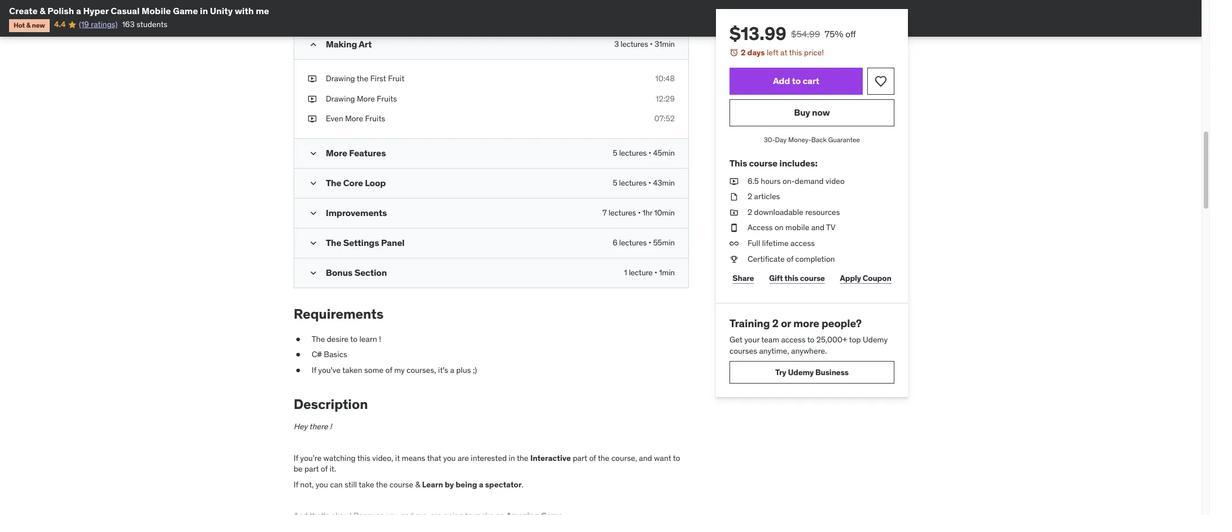 Task type: locate. For each thing, give the bounding box(es) containing it.
• left 1min
[[655, 268, 658, 278]]

2 down 6.5
[[748, 192, 753, 202]]

1 vertical spatial 5
[[613, 178, 618, 188]]

1 5 from the top
[[613, 148, 618, 158]]

xsmall image for c#
[[294, 350, 303, 361]]

settings
[[343, 237, 379, 249]]

0 horizontal spatial you
[[316, 480, 328, 490]]

drawing the first fruit
[[326, 74, 405, 84]]

if for if you've taken some of my courses, it's a plus ;)
[[312, 366, 317, 376]]

1 vertical spatial fruits
[[365, 114, 385, 124]]

the left the core
[[326, 177, 342, 189]]

1 vertical spatial more
[[345, 114, 363, 124]]

2 up access
[[748, 207, 753, 217]]

• for features
[[649, 148, 652, 158]]

access down mobile at the right of the page
[[791, 238, 815, 249]]

1min
[[659, 268, 675, 278]]

course down the it
[[390, 480, 414, 490]]

polish
[[47, 5, 74, 16]]

5 up 7 lectures • 1hr 10min
[[613, 178, 618, 188]]

people?
[[822, 317, 862, 331]]

still
[[345, 480, 357, 490]]

1 vertical spatial part
[[305, 464, 319, 475]]

this right the gift
[[785, 273, 799, 283]]

1 horizontal spatial course
[[749, 158, 778, 169]]

day
[[775, 135, 787, 144]]

0 horizontal spatial and
[[639, 453, 653, 464]]

features
[[349, 147, 386, 159]]

small image left bonus
[[308, 268, 319, 279]]

5 for the core loop
[[613, 178, 618, 188]]

panel
[[381, 237, 405, 249]]

1 horizontal spatial &
[[40, 5, 45, 16]]

this left video,
[[357, 453, 371, 464]]

45min
[[653, 148, 675, 158]]

being
[[456, 480, 477, 490]]

of left it.
[[321, 464, 328, 475]]

the for the core loop
[[326, 177, 342, 189]]

of left course,
[[589, 453, 596, 464]]

fruits down first
[[377, 94, 397, 104]]

more for even
[[345, 114, 363, 124]]

apply
[[840, 273, 862, 283]]

hey
[[294, 422, 308, 432]]

guarantee
[[829, 135, 861, 144]]

1 horizontal spatial in
[[509, 453, 515, 464]]

part right the interactive
[[573, 453, 588, 464]]

to inside button
[[792, 75, 801, 86]]

fruits down drawing more fruits
[[365, 114, 385, 124]]

small image left more features
[[308, 148, 319, 159]]

small image for bonus section
[[308, 268, 319, 279]]

1 vertical spatial !
[[330, 422, 332, 432]]

gift this course link
[[766, 267, 828, 290]]

lectures left 45min
[[619, 148, 647, 158]]

1 drawing from the top
[[326, 74, 355, 84]]

0 horizontal spatial &
[[26, 21, 30, 30]]

& for hot
[[26, 21, 30, 30]]

in right the interested on the left bottom of the page
[[509, 453, 515, 464]]

4 small image from the top
[[308, 238, 319, 249]]

wishlist image
[[875, 74, 888, 88]]

drawing up drawing more fruits
[[326, 74, 355, 84]]

core
[[343, 177, 363, 189]]

1 vertical spatial access
[[782, 335, 806, 345]]

• left 31min
[[650, 39, 653, 49]]

course up hours
[[749, 158, 778, 169]]

the core loop
[[326, 177, 386, 189]]

in left unity
[[200, 5, 208, 16]]

1 small image from the top
[[308, 148, 319, 159]]

fruit
[[388, 74, 405, 84]]

can
[[330, 480, 343, 490]]

the up c# in the bottom of the page
[[312, 334, 325, 345]]

if left 'you've'
[[312, 366, 317, 376]]

xsmall image for full
[[730, 238, 739, 249]]

0 horizontal spatial part
[[305, 464, 319, 475]]

xsmall image
[[308, 74, 317, 85], [308, 94, 317, 105], [308, 114, 317, 125], [730, 192, 739, 203], [730, 223, 739, 234], [730, 254, 739, 265], [294, 334, 303, 345]]

and left tv
[[812, 223, 825, 233]]

completion
[[796, 254, 835, 264]]

1 vertical spatial &
[[26, 21, 30, 30]]

0 vertical spatial part
[[573, 453, 588, 464]]

30-day money-back guarantee
[[764, 135, 861, 144]]

! right learn
[[379, 334, 381, 345]]

xsmall image up the share
[[730, 254, 739, 265]]

xsmall image left 2 articles
[[730, 192, 739, 203]]

group
[[294, 0, 689, 30]]

0 vertical spatial if
[[312, 366, 317, 376]]

certificate
[[748, 254, 785, 264]]

not,
[[300, 480, 314, 490]]

0 vertical spatial &
[[40, 5, 45, 16]]

and left want
[[639, 453, 653, 464]]

unity
[[210, 5, 233, 16]]

hot
[[14, 21, 25, 30]]

if left not,
[[294, 480, 298, 490]]

2 vertical spatial if
[[294, 480, 298, 490]]

5 small image from the top
[[308, 268, 319, 279]]

more down drawing the first fruit
[[357, 94, 375, 104]]

try
[[776, 368, 787, 378]]

drawing up even
[[326, 94, 355, 104]]

small image left settings
[[308, 238, 319, 249]]

& right hot
[[26, 21, 30, 30]]

1 vertical spatial a
[[450, 366, 455, 376]]

drawing more fruits
[[326, 94, 397, 104]]

0 vertical spatial more
[[357, 94, 375, 104]]

1 vertical spatial and
[[639, 453, 653, 464]]

0 vertical spatial this
[[790, 47, 803, 58]]

to inside part of the course, and want to be part of it.
[[673, 453, 681, 464]]

2 vertical spatial this
[[357, 453, 371, 464]]

full
[[748, 238, 761, 249]]

1 vertical spatial udemy
[[788, 368, 814, 378]]

2 for 2 downloadable resources
[[748, 207, 753, 217]]

2 vertical spatial the
[[312, 334, 325, 345]]

at
[[781, 47, 788, 58]]

access
[[748, 223, 773, 233]]

3
[[615, 39, 619, 49]]

means
[[402, 453, 426, 464]]

0 vertical spatial a
[[76, 5, 81, 16]]

by
[[445, 480, 454, 490]]

small image
[[308, 148, 319, 159], [308, 178, 319, 189], [308, 208, 319, 219], [308, 238, 319, 249], [308, 268, 319, 279]]

0 horizontal spatial udemy
[[788, 368, 814, 378]]

lectures for core
[[619, 178, 647, 188]]

a right being
[[479, 480, 484, 490]]

training
[[730, 317, 770, 331]]

xsmall image for if
[[294, 366, 303, 377]]

part
[[573, 453, 588, 464], [305, 464, 319, 475]]

2 drawing from the top
[[326, 94, 355, 104]]

buy now
[[794, 107, 830, 118]]

55min
[[653, 238, 675, 248]]

2 vertical spatial a
[[479, 480, 484, 490]]

drawing
[[326, 74, 355, 84], [326, 94, 355, 104]]

1 vertical spatial if
[[294, 453, 298, 464]]

! right there
[[330, 422, 332, 432]]

more right even
[[345, 114, 363, 124]]

to up anywhere.
[[808, 335, 815, 345]]

add to cart
[[773, 75, 820, 86]]

2 vertical spatial &
[[415, 480, 420, 490]]

access down or
[[782, 335, 806, 345]]

31min
[[655, 39, 675, 49]]

if for if you're watching this video, it means that you are interested in the interactive
[[294, 453, 298, 464]]

more left the 'features'
[[326, 147, 347, 159]]

0 vertical spatial the
[[326, 177, 342, 189]]

&
[[40, 5, 45, 16], [26, 21, 30, 30], [415, 480, 420, 490]]

of
[[787, 254, 794, 264], [386, 366, 393, 376], [589, 453, 596, 464], [321, 464, 328, 475]]

lectures for art
[[621, 39, 649, 49]]

lectures right 3
[[621, 39, 649, 49]]

loop
[[365, 177, 386, 189]]

and
[[812, 223, 825, 233], [639, 453, 653, 464]]

the left first
[[357, 74, 369, 84]]

course down completion
[[800, 273, 825, 283]]

07:52
[[655, 114, 675, 124]]

1 vertical spatial the
[[326, 237, 342, 249]]

& left learn
[[415, 480, 420, 490]]

2 right alarm "image"
[[741, 47, 746, 58]]

money-
[[789, 135, 812, 144]]

udemy
[[863, 335, 888, 345], [788, 368, 814, 378]]

1 horizontal spatial and
[[812, 223, 825, 233]]

my
[[394, 366, 405, 376]]

43min
[[653, 178, 675, 188]]

2 small image from the top
[[308, 178, 319, 189]]

1
[[624, 268, 627, 278]]

downloadable
[[755, 207, 804, 217]]

to left the 'cart'
[[792, 75, 801, 86]]

2 vertical spatial course
[[390, 480, 414, 490]]

small image left the core
[[308, 178, 319, 189]]

• for settings
[[649, 238, 652, 248]]

udemy right try
[[788, 368, 814, 378]]

0 vertical spatial you
[[443, 453, 456, 464]]

small image left improvements
[[308, 208, 319, 219]]

small image for improvements
[[308, 208, 319, 219]]

3 small image from the top
[[308, 208, 319, 219]]

lectures
[[621, 39, 649, 49], [619, 148, 647, 158], [619, 178, 647, 188], [609, 208, 636, 218], [620, 238, 647, 248]]

• left 43min
[[649, 178, 652, 188]]

even more fruits
[[326, 114, 385, 124]]

5
[[613, 148, 618, 158], [613, 178, 618, 188]]

a up (19 in the top of the page
[[76, 5, 81, 16]]

gift
[[769, 273, 783, 283]]

2 vertical spatial more
[[326, 147, 347, 159]]

1 horizontal spatial udemy
[[863, 335, 888, 345]]

6.5 hours on-demand video
[[748, 176, 845, 186]]

2 horizontal spatial a
[[479, 480, 484, 490]]

2 left or
[[773, 317, 779, 331]]

• left 45min
[[649, 148, 652, 158]]

xsmall image
[[730, 176, 739, 187], [730, 207, 739, 218], [730, 238, 739, 249], [294, 350, 303, 361], [294, 366, 303, 377]]

0 vertical spatial course
[[749, 158, 778, 169]]

or
[[781, 317, 791, 331]]

ratings)
[[91, 19, 118, 30]]

lectures right 6
[[620, 238, 647, 248]]

of left my
[[386, 366, 393, 376]]

off
[[846, 28, 857, 40]]

you're
[[300, 453, 322, 464]]

0 horizontal spatial in
[[200, 5, 208, 16]]

team
[[762, 335, 780, 345]]

1 vertical spatial you
[[316, 480, 328, 490]]

2 inside 'training 2 or more people? get your team access to 25,000+ top udemy courses anytime, anywhere.'
[[773, 317, 779, 331]]

xsmall image left access
[[730, 223, 739, 234]]

this right the at
[[790, 47, 803, 58]]

to inside 'training 2 or more people? get your team access to 25,000+ top udemy courses anytime, anywhere.'
[[808, 335, 815, 345]]

0 vertical spatial drawing
[[326, 74, 355, 84]]

if up "be"
[[294, 453, 298, 464]]

$13.99 $54.99 75% off
[[730, 22, 857, 45]]

the left course,
[[598, 453, 610, 464]]

2 horizontal spatial course
[[800, 273, 825, 283]]

0 horizontal spatial a
[[76, 5, 81, 16]]

me
[[256, 5, 269, 16]]

0 vertical spatial udemy
[[863, 335, 888, 345]]

2 for 2 days left at this price!
[[741, 47, 746, 58]]

& up new
[[40, 5, 45, 16]]

1 horizontal spatial !
[[379, 334, 381, 345]]

.
[[522, 480, 524, 490]]

the left settings
[[326, 237, 342, 249]]

to right want
[[673, 453, 681, 464]]

• left the 55min
[[649, 238, 652, 248]]

1 vertical spatial in
[[509, 453, 515, 464]]

cart
[[803, 75, 820, 86]]

making
[[326, 39, 357, 50]]

0 vertical spatial 5
[[613, 148, 618, 158]]

in
[[200, 5, 208, 16], [509, 453, 515, 464]]

a right it's at the left bottom of page
[[450, 366, 455, 376]]

be
[[294, 464, 303, 475]]

5 up the 5 lectures • 43min
[[613, 148, 618, 158]]

drawing for drawing the first fruit
[[326, 74, 355, 84]]

2 horizontal spatial &
[[415, 480, 420, 490]]

courses
[[730, 346, 758, 356]]

requirements
[[294, 306, 384, 323]]

2 5 from the top
[[613, 178, 618, 188]]

5 for more features
[[613, 148, 618, 158]]

game
[[173, 5, 198, 16]]

1 vertical spatial this
[[785, 273, 799, 283]]

part down "you're"
[[305, 464, 319, 475]]

lectures right the '7'
[[609, 208, 636, 218]]

2
[[741, 47, 746, 58], [748, 192, 753, 202], [748, 207, 753, 217], [773, 317, 779, 331]]

interested
[[471, 453, 507, 464]]

udemy right top
[[863, 335, 888, 345]]

video,
[[372, 453, 393, 464]]

12:29
[[656, 94, 675, 104]]

lectures up 7 lectures • 1hr 10min
[[619, 178, 647, 188]]

you left can
[[316, 480, 328, 490]]

small image for the settings panel
[[308, 238, 319, 249]]

1 vertical spatial drawing
[[326, 94, 355, 104]]

you left are
[[443, 453, 456, 464]]

the up . in the left bottom of the page
[[517, 453, 529, 464]]

0 vertical spatial !
[[379, 334, 381, 345]]

0 vertical spatial fruits
[[377, 94, 397, 104]]



Task type: describe. For each thing, give the bounding box(es) containing it.
xsmall image left drawing more fruits
[[308, 94, 317, 105]]

are
[[458, 453, 469, 464]]

first
[[370, 74, 386, 84]]

more
[[794, 317, 820, 331]]

making art
[[326, 39, 372, 50]]

small image
[[308, 39, 319, 50]]

• for section
[[655, 268, 658, 278]]

1 horizontal spatial part
[[573, 453, 588, 464]]

desire
[[327, 334, 349, 345]]

udemy inside 'training 2 or more people? get your team access to 25,000+ top udemy courses anytime, anywhere.'
[[863, 335, 888, 345]]

anytime,
[[760, 346, 790, 356]]

0 horizontal spatial !
[[330, 422, 332, 432]]

lectures for features
[[619, 148, 647, 158]]

if you've taken some of my courses, it's a plus ;)
[[312, 366, 477, 376]]

articles
[[755, 192, 780, 202]]

xsmall image for 6.5
[[730, 176, 739, 187]]

5 lectures • 45min
[[613, 148, 675, 158]]

• for art
[[650, 39, 653, 49]]

the for the desire to learn !
[[312, 334, 325, 345]]

business
[[816, 368, 849, 378]]

this
[[730, 158, 747, 169]]

the inside part of the course, and want to be part of it.
[[598, 453, 610, 464]]

part of the course, and want to be part of it.
[[294, 453, 681, 475]]

you've
[[318, 366, 341, 376]]

$54.99
[[791, 28, 821, 40]]

of down full lifetime access
[[787, 254, 794, 264]]

xsmall image left even
[[308, 114, 317, 125]]

0 vertical spatial and
[[812, 223, 825, 233]]

0 horizontal spatial course
[[390, 480, 414, 490]]

7
[[603, 208, 607, 218]]

create & polish a hyper casual mobile game in unity with me
[[9, 5, 269, 16]]

small image for more features
[[308, 148, 319, 159]]

& for create
[[40, 5, 45, 16]]

drawing for drawing more fruits
[[326, 94, 355, 104]]

10min
[[654, 208, 675, 218]]

the for the settings panel
[[326, 237, 342, 249]]

3 lectures • 31min
[[615, 39, 675, 49]]

plus
[[456, 366, 471, 376]]

your
[[745, 335, 760, 345]]

casual
[[111, 5, 140, 16]]

xsmall image down small icon
[[308, 74, 317, 85]]

art
[[359, 39, 372, 50]]

2 days left at this price!
[[741, 47, 824, 58]]

now
[[812, 107, 830, 118]]

new
[[32, 21, 45, 30]]

10:48
[[656, 74, 675, 84]]

back
[[812, 135, 827, 144]]

fruits for drawing more fruits
[[377, 94, 397, 104]]

1 horizontal spatial you
[[443, 453, 456, 464]]

access on mobile and tv
[[748, 223, 836, 233]]

25,000+
[[817, 335, 848, 345]]

• left 1hr
[[638, 208, 641, 218]]

more features
[[326, 147, 386, 159]]

learn
[[422, 480, 443, 490]]

tv
[[827, 223, 836, 233]]

learn
[[360, 334, 377, 345]]

to left learn
[[350, 334, 358, 345]]

$13.99
[[730, 22, 787, 45]]

6 lectures • 55min
[[613, 238, 675, 248]]

on-
[[783, 176, 795, 186]]

;)
[[473, 366, 477, 376]]

small image for the core loop
[[308, 178, 319, 189]]

taken
[[343, 366, 362, 376]]

xsmall image for 2
[[730, 207, 739, 218]]

some
[[364, 366, 384, 376]]

try udemy business link
[[730, 362, 895, 384]]

6.5
[[748, 176, 759, 186]]

alarm image
[[730, 48, 739, 57]]

includes:
[[780, 158, 818, 169]]

top
[[850, 335, 861, 345]]

gift this course
[[769, 273, 825, 283]]

lectures for settings
[[620, 238, 647, 248]]

2 for 2 articles
[[748, 192, 753, 202]]

buy now button
[[730, 99, 895, 126]]

163
[[122, 19, 135, 30]]

and inside part of the course, and want to be part of it.
[[639, 453, 653, 464]]

video
[[826, 176, 845, 186]]

• for core
[[649, 178, 652, 188]]

spectator
[[485, 480, 522, 490]]

more for drawing
[[357, 94, 375, 104]]

1 lecture • 1min
[[624, 268, 675, 278]]

c# basics
[[312, 350, 347, 360]]

1 horizontal spatial a
[[450, 366, 455, 376]]

the right take
[[376, 480, 388, 490]]

it
[[395, 453, 400, 464]]

5 lectures • 43min
[[613, 178, 675, 188]]

2 articles
[[748, 192, 780, 202]]

create
[[9, 5, 38, 16]]

access inside 'training 2 or more people? get your team access to 25,000+ top udemy courses anytime, anywhere.'
[[782, 335, 806, 345]]

0 vertical spatial in
[[200, 5, 208, 16]]

0 vertical spatial access
[[791, 238, 815, 249]]

bonus section
[[326, 267, 387, 279]]

improvements
[[326, 207, 387, 219]]

fruits for even more fruits
[[365, 114, 385, 124]]

students
[[137, 19, 168, 30]]

take
[[359, 480, 374, 490]]

1 vertical spatial course
[[800, 273, 825, 283]]

hours
[[761, 176, 781, 186]]

on
[[775, 223, 784, 233]]

even
[[326, 114, 343, 124]]

there
[[309, 422, 328, 432]]

resources
[[806, 207, 840, 217]]

watching
[[324, 453, 356, 464]]

description
[[294, 396, 368, 413]]

the settings panel
[[326, 237, 405, 249]]

if for if not, you can still take the course & learn by being a spectator .
[[294, 480, 298, 490]]

buy
[[794, 107, 811, 118]]

udemy inside "link"
[[788, 368, 814, 378]]

left
[[767, 47, 779, 58]]

2 downloadable resources
[[748, 207, 840, 217]]

get
[[730, 335, 743, 345]]

interactive
[[531, 453, 571, 464]]

coupon
[[863, 273, 892, 283]]

c#
[[312, 350, 322, 360]]

75%
[[825, 28, 844, 40]]

xsmall image left desire
[[294, 334, 303, 345]]



Task type: vqa. For each thing, say whether or not it's contained in the screenshot.


